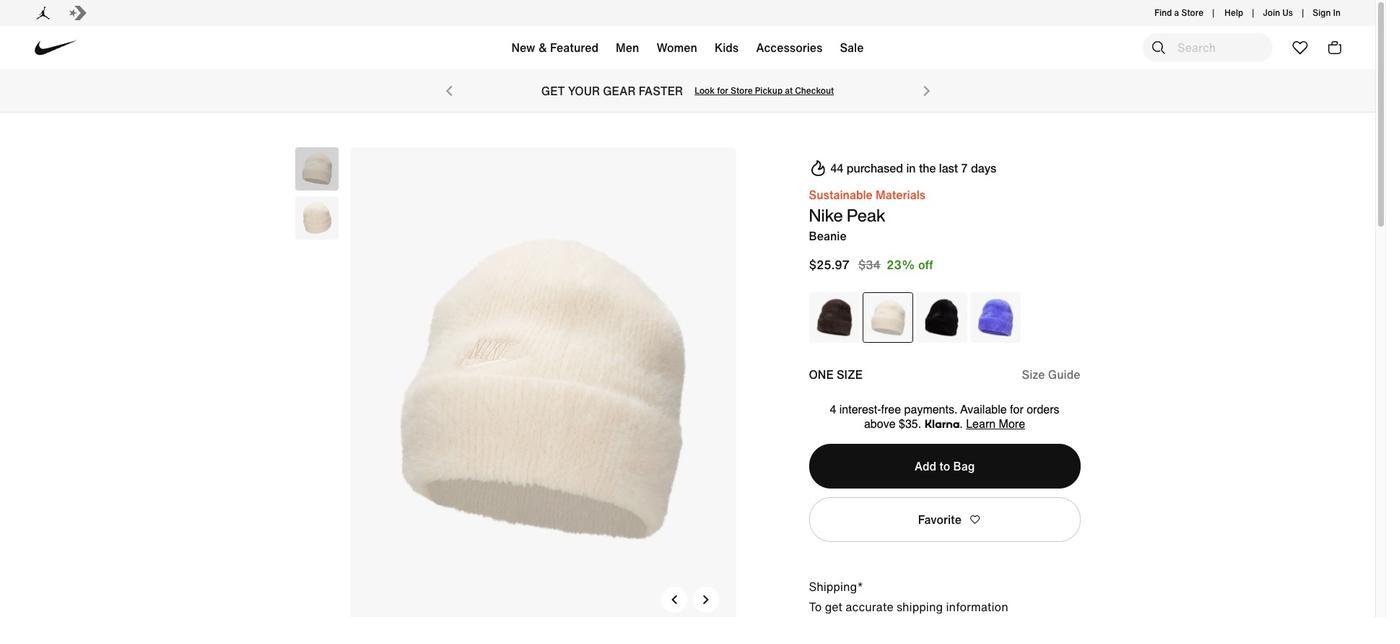 Task type: describe. For each thing, give the bounding box(es) containing it.
add to bag
[[915, 458, 975, 475]]

look
[[695, 85, 715, 97]]

gear
[[603, 82, 636, 100]]

guava ice/guava ice image
[[863, 292, 914, 343]]

pickup
[[755, 85, 783, 97]]

join us link
[[1264, 1, 1294, 25]]

light ultramarine/light ultramarine image
[[971, 292, 1021, 343]]

nike peak beanie
[[809, 202, 886, 245]]

jordan image
[[35, 4, 52, 22]]

add to bag button
[[809, 444, 1081, 489]]

4
[[830, 404, 837, 417]]

help
[[1225, 7, 1244, 19]]

klarna
[[925, 418, 960, 431]]

sign in
[[1313, 7, 1341, 19]]

checkout
[[795, 85, 834, 97]]

baroque brown/baroque brown image
[[809, 292, 860, 343]]

size
[[837, 366, 863, 384]]

materials
[[876, 186, 926, 204]]

shipping*
[[809, 579, 864, 596]]

find a store
[[1155, 7, 1204, 19]]

size
[[1023, 366, 1046, 384]]

faster
[[639, 82, 683, 100]]

23%
[[887, 256, 916, 274]]

above
[[865, 418, 896, 431]]

next image
[[702, 596, 710, 605]]

favorite button
[[809, 498, 1081, 543]]

accurate
[[846, 599, 894, 616]]

payments.
[[905, 404, 958, 417]]

new & featured
[[512, 39, 599, 56]]

guide
[[1049, 366, 1081, 384]]

$34
[[859, 256, 881, 274]]

.
[[960, 418, 963, 431]]

more
[[999, 418, 1026, 431]]

at
[[785, 85, 793, 97]]

men link
[[608, 30, 648, 71]]

sustainable
[[809, 186, 873, 204]]

kids
[[715, 39, 739, 56]]

sign
[[1313, 7, 1332, 19]]

in
[[1334, 7, 1341, 19]]

accessories link
[[748, 30, 832, 71]]

interest-
[[840, 404, 882, 417]]



Task type: vqa. For each thing, say whether or not it's contained in the screenshot.
Klarna
yes



Task type: locate. For each thing, give the bounding box(es) containing it.
open search modal image
[[1151, 39, 1168, 56]]

size guide
[[1023, 366, 1081, 384]]

| for help
[[1253, 7, 1255, 19]]

0 horizontal spatial store
[[731, 85, 753, 97]]

us
[[1283, 7, 1294, 19]]

add
[[915, 458, 937, 475]]

nike peak beanie image
[[295, 147, 338, 191], [350, 147, 736, 618], [295, 196, 338, 240]]

sustainable materials
[[809, 186, 926, 204]]

to
[[809, 599, 822, 616]]

1 horizontal spatial |
[[1253, 7, 1255, 19]]

previous image
[[670, 596, 679, 605]]

join
[[1264, 7, 1281, 19]]

accessories
[[756, 39, 823, 56]]

klarna . learn more
[[925, 418, 1026, 431]]

bag
[[954, 458, 975, 475]]

$34 23% off
[[859, 256, 934, 274]]

orders
[[1027, 404, 1060, 417]]

| left join
[[1253, 7, 1255, 19]]

for
[[717, 85, 729, 97], [1011, 404, 1024, 417]]

women
[[657, 39, 698, 56]]

sale
[[840, 39, 864, 56]]

peak
[[847, 202, 886, 228]]

| for find a store
[[1213, 7, 1215, 19]]

help link
[[1220, 4, 1250, 22]]

1 horizontal spatial for
[[1011, 404, 1024, 417]]

shipping
[[897, 599, 943, 616]]

join us
[[1264, 7, 1294, 19]]

1 | from the left
[[1213, 7, 1215, 19]]

store for a
[[1182, 7, 1204, 19]]

store for for
[[731, 85, 753, 97]]

0 vertical spatial for
[[717, 85, 729, 97]]

learn more button
[[967, 418, 1026, 431]]

menu bar containing new & featured
[[246, 29, 1130, 72]]

nike home page image
[[28, 20, 84, 76]]

one size
[[809, 366, 863, 384]]

to
[[940, 458, 951, 475]]

one
[[809, 366, 834, 384]]

2 | from the left
[[1253, 7, 1255, 19]]

featured
[[550, 39, 599, 56]]

find
[[1155, 7, 1173, 19]]

get
[[825, 599, 843, 616]]

Search Products text field
[[1143, 33, 1273, 62]]

converse image
[[69, 4, 87, 22]]

sale link
[[832, 30, 873, 71]]

| for join us
[[1302, 7, 1305, 19]]

look for store pickup at checkout link
[[695, 85, 834, 97]]

4 interest-free payments. available for orders above $35.
[[830, 404, 1060, 431]]

beanie
[[809, 227, 847, 245]]

for right look
[[717, 85, 729, 97]]

&
[[539, 39, 547, 56]]

men
[[616, 39, 640, 56]]

favorite
[[919, 512, 962, 529]]

shipping* to get accurate shipping information
[[809, 579, 1009, 616]]

store left pickup
[[731, 85, 753, 97]]

get
[[542, 82, 565, 100]]

women link
[[648, 30, 706, 71]]

menu bar
[[246, 29, 1130, 72]]

favorites image
[[1292, 39, 1310, 56]]

for up more
[[1011, 404, 1024, 417]]

store right "a"
[[1182, 7, 1204, 19]]

kids link
[[706, 30, 748, 71]]

for inside 4 interest-free payments. available for orders above $35.
[[1011, 404, 1024, 417]]

2 horizontal spatial |
[[1302, 7, 1305, 19]]

1 horizontal spatial store
[[1182, 7, 1204, 19]]

available
[[961, 404, 1007, 417]]

free
[[882, 404, 902, 417]]

new
[[512, 39, 536, 56]]

black/black image
[[917, 292, 968, 343]]

look for store pickup at checkout
[[695, 85, 834, 97]]

$25.97
[[809, 256, 850, 274]]

off
[[919, 256, 934, 274]]

sign in button
[[1313, 1, 1341, 25]]

| right 'us'
[[1302, 7, 1305, 19]]

1 vertical spatial store
[[731, 85, 753, 97]]

3 | from the left
[[1302, 7, 1305, 19]]

0 horizontal spatial for
[[717, 85, 729, 97]]

learn
[[967, 418, 996, 431]]

your
[[568, 82, 600, 100]]

nike
[[809, 202, 844, 228]]

| left help at the right top
[[1213, 7, 1215, 19]]

1 vertical spatial for
[[1011, 404, 1024, 417]]

store
[[1182, 7, 1204, 19], [731, 85, 753, 97]]

|
[[1213, 7, 1215, 19], [1253, 7, 1255, 19], [1302, 7, 1305, 19]]

a
[[1175, 7, 1180, 19]]

find a store link
[[1152, 1, 1207, 25]]

new & featured link
[[503, 30, 608, 71]]

information
[[947, 599, 1009, 616]]

get your gear faster
[[542, 82, 683, 100]]

size guide link
[[1023, 366, 1081, 384]]

0 horizontal spatial |
[[1213, 7, 1215, 19]]

$35.
[[899, 418, 922, 431]]

0 vertical spatial store
[[1182, 7, 1204, 19]]



